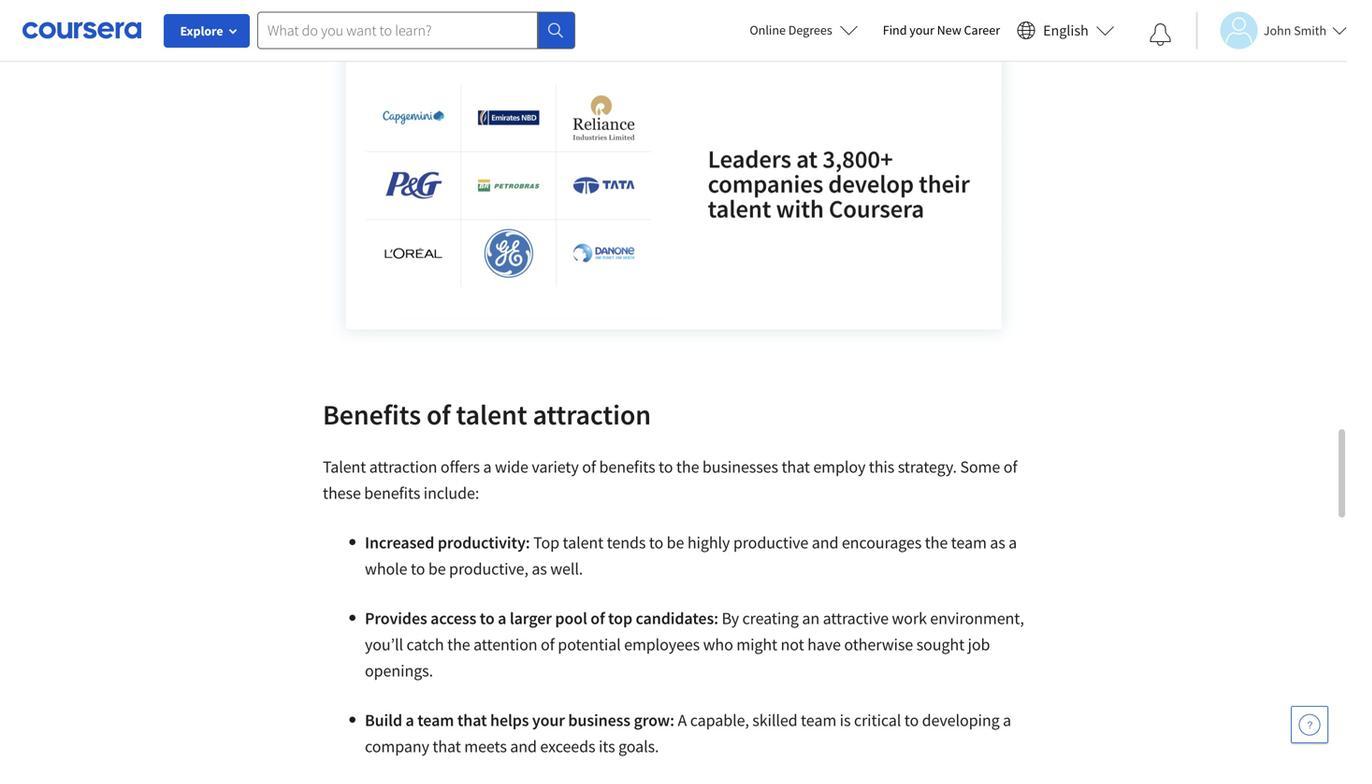 Task type: describe. For each thing, give the bounding box(es) containing it.
a capable, skilled team is critical to developing a company that meets and exceeds its goals.
[[365, 710, 1011, 757]]

top
[[608, 608, 632, 629]]

variety
[[532, 457, 579, 478]]

attention
[[474, 634, 538, 655]]

that inside a capable, skilled team is critical to developing a company that meets and exceeds its goals.
[[433, 736, 461, 757]]

attractive
[[823, 608, 889, 629]]

this
[[869, 457, 895, 478]]

these
[[323, 483, 361, 504]]

helps
[[490, 710, 529, 731]]

well.
[[550, 559, 583, 580]]

to up "attention"
[[480, 608, 495, 629]]

talent inside top talent tends to be highly productive and encourages the team as a whole to be productive, as well.
[[563, 532, 604, 553]]

include:
[[424, 483, 479, 504]]

attraction inside talent attraction offers a wide variety of benefits to the businesses that employ this strategy. some of these benefits include:
[[369, 457, 437, 478]]

to right "tends"
[[649, 532, 664, 553]]

of inside by creating an attractive work environment, you'll catch the attention of potential employees who might not have otherwise sought job openings.
[[541, 634, 555, 655]]

a right build
[[406, 710, 414, 731]]

build
[[365, 710, 402, 731]]

a inside talent attraction offers a wide variety of benefits to the businesses that employ this strategy. some of these benefits include:
[[483, 457, 492, 478]]

online degrees
[[750, 22, 832, 38]]

and inside top talent tends to be highly productive and encourages the team as a whole to be productive, as well.
[[812, 532, 839, 553]]

benefits of talent attraction
[[323, 397, 651, 432]]

critical
[[854, 710, 901, 731]]

0 horizontal spatial benefits
[[364, 483, 420, 504]]

of left top
[[591, 608, 605, 629]]

0 horizontal spatial team
[[417, 710, 454, 731]]

employees
[[624, 634, 700, 655]]

to inside talent attraction offers a wide variety of benefits to the businesses that employ this strategy. some of these benefits include:
[[659, 457, 673, 478]]

you'll
[[365, 634, 403, 655]]

online
[[750, 22, 786, 38]]

and inside a capable, skilled team is critical to developing a company that meets and exceeds its goals.
[[510, 736, 537, 757]]

english
[[1043, 21, 1089, 40]]

openings.
[[365, 661, 433, 682]]

of up offers
[[427, 397, 451, 432]]

john smith button
[[1196, 12, 1347, 49]]

have
[[808, 634, 841, 655]]

strategy.
[[898, 457, 957, 478]]

a
[[678, 710, 687, 731]]

catch
[[406, 634, 444, 655]]

find your new career
[[883, 22, 1000, 38]]

its
[[599, 736, 615, 757]]

the for team
[[925, 532, 948, 553]]

environment,
[[930, 608, 1024, 629]]

otherwise
[[844, 634, 913, 655]]

to inside a capable, skilled team is critical to developing a company that meets and exceeds its goals.
[[904, 710, 919, 731]]

0 vertical spatial talent
[[456, 397, 527, 432]]

a inside a capable, skilled team is critical to developing a company that meets and exceeds its goals.
[[1003, 710, 1011, 731]]

help center image
[[1299, 714, 1321, 736]]

goals.
[[618, 736, 659, 757]]

grow:
[[634, 710, 675, 731]]

productive,
[[449, 559, 528, 580]]

some
[[960, 457, 1000, 478]]

build a team that helps your business grow:
[[365, 710, 678, 731]]

job
[[968, 634, 990, 655]]

1 vertical spatial your
[[532, 710, 565, 731]]

encourages
[[842, 532, 922, 553]]

developing
[[922, 710, 1000, 731]]

coursera image
[[22, 15, 141, 45]]

pool
[[555, 608, 587, 629]]

What do you want to learn? text field
[[257, 12, 538, 49]]

1 horizontal spatial benefits
[[599, 457, 655, 478]]

that inside talent attraction offers a wide variety of benefits to the businesses that employ this strategy. some of these benefits include:
[[782, 457, 810, 478]]



Task type: vqa. For each thing, say whether or not it's contained in the screenshot.
By creating an attractive work environment, you'll catch the attention of potential employees who might not have otherwise sought job openings.
yes



Task type: locate. For each thing, give the bounding box(es) containing it.
None search field
[[257, 12, 575, 49]]

the down access
[[447, 634, 470, 655]]

benefits up increased
[[364, 483, 420, 504]]

0 vertical spatial attraction
[[533, 397, 651, 432]]

a
[[483, 457, 492, 478], [1009, 532, 1017, 553], [498, 608, 506, 629], [406, 710, 414, 731], [1003, 710, 1011, 731]]

0 horizontal spatial be
[[428, 559, 446, 580]]

1 horizontal spatial as
[[990, 532, 1006, 553]]

the
[[676, 457, 699, 478], [925, 532, 948, 553], [447, 634, 470, 655]]

talent
[[323, 457, 366, 478]]

as down top
[[532, 559, 547, 580]]

and down the 'build a team that helps your business grow:'
[[510, 736, 537, 757]]

of down "provides access to a larger pool of top candidates:"
[[541, 634, 555, 655]]

1 horizontal spatial team
[[801, 710, 837, 731]]

1 horizontal spatial talent
[[563, 532, 604, 553]]

the inside by creating an attractive work environment, you'll catch the attention of potential employees who might not have otherwise sought job openings.
[[447, 634, 470, 655]]

0 horizontal spatial your
[[532, 710, 565, 731]]

attraction up 'variety' on the bottom left
[[533, 397, 651, 432]]

by creating an attractive work environment, you'll catch the attention of potential employees who might not have otherwise sought job openings.
[[365, 608, 1024, 682]]

increased productivity:
[[365, 532, 533, 553]]

1 horizontal spatial and
[[812, 532, 839, 553]]

the inside top talent tends to be highly productive and encourages the team as a whole to be productive, as well.
[[925, 532, 948, 553]]

1 horizontal spatial be
[[667, 532, 684, 553]]

team left is
[[801, 710, 837, 731]]

candidates:
[[636, 608, 719, 629]]

of right 'variety' on the bottom left
[[582, 457, 596, 478]]

skilled
[[753, 710, 798, 731]]

be down increased productivity:
[[428, 559, 446, 580]]

2 horizontal spatial the
[[925, 532, 948, 553]]

to right 'critical'
[[904, 710, 919, 731]]

1 vertical spatial talent
[[563, 532, 604, 553]]

1 vertical spatial be
[[428, 559, 446, 580]]

to left "businesses"
[[659, 457, 673, 478]]

tends
[[607, 532, 646, 553]]

0 horizontal spatial attraction
[[369, 457, 437, 478]]

0 vertical spatial be
[[667, 532, 684, 553]]

a up "attention"
[[498, 608, 506, 629]]

new
[[937, 22, 962, 38]]

benefits right 'variety' on the bottom left
[[599, 457, 655, 478]]

businesses
[[703, 457, 778, 478]]

attraction up include:
[[369, 457, 437, 478]]

online degrees button
[[735, 9, 874, 51]]

that left employ
[[782, 457, 810, 478]]

0 vertical spatial benefits
[[599, 457, 655, 478]]

creating
[[742, 608, 799, 629]]

company
[[365, 736, 429, 757]]

1 horizontal spatial the
[[676, 457, 699, 478]]

access
[[431, 608, 476, 629]]

find
[[883, 22, 907, 38]]

0 vertical spatial that
[[782, 457, 810, 478]]

offers
[[441, 457, 480, 478]]

a inside top talent tends to be highly productive and encourages the team as a whole to be productive, as well.
[[1009, 532, 1017, 553]]

employ
[[813, 457, 866, 478]]

that
[[782, 457, 810, 478], [457, 710, 487, 731], [433, 736, 461, 757]]

wide
[[495, 457, 529, 478]]

highly
[[688, 532, 730, 553]]

potential
[[558, 634, 621, 655]]

smith
[[1294, 22, 1327, 39]]

team inside top talent tends to be highly productive and encourages the team as a whole to be productive, as well.
[[951, 532, 987, 553]]

1 vertical spatial benefits
[[364, 483, 420, 504]]

1 horizontal spatial your
[[910, 22, 935, 38]]

your right find
[[910, 22, 935, 38]]

be left the highly
[[667, 532, 684, 553]]

is
[[840, 710, 851, 731]]

show notifications image
[[1150, 23, 1172, 46]]

talent up wide
[[456, 397, 527, 432]]

0 vertical spatial the
[[676, 457, 699, 478]]

capable,
[[690, 710, 749, 731]]

meets
[[464, 736, 507, 757]]

1 vertical spatial and
[[510, 736, 537, 757]]

john
[[1264, 22, 1291, 39]]

degrees
[[789, 22, 832, 38]]

as
[[990, 532, 1006, 553], [532, 559, 547, 580]]

a left wide
[[483, 457, 492, 478]]

1 horizontal spatial attraction
[[533, 397, 651, 432]]

2 vertical spatial that
[[433, 736, 461, 757]]

that up meets
[[457, 710, 487, 731]]

explore button
[[164, 14, 250, 48]]

a right "developing"
[[1003, 710, 1011, 731]]

0 horizontal spatial as
[[532, 559, 547, 580]]

the left "businesses"
[[676, 457, 699, 478]]

career
[[964, 22, 1000, 38]]

2 horizontal spatial team
[[951, 532, 987, 553]]

team inside a capable, skilled team is critical to developing a company that meets and exceeds its goals.
[[801, 710, 837, 731]]

benefits
[[599, 457, 655, 478], [364, 483, 420, 504]]

0 vertical spatial your
[[910, 22, 935, 38]]

might
[[737, 634, 778, 655]]

john smith
[[1264, 22, 1327, 39]]

1 vertical spatial that
[[457, 710, 487, 731]]

and right productive
[[812, 532, 839, 553]]

0 horizontal spatial and
[[510, 736, 537, 757]]

not
[[781, 634, 804, 655]]

to right whole
[[411, 559, 425, 580]]

that left meets
[[433, 736, 461, 757]]

talent attraction offers a wide variety of benefits to the businesses that employ this strategy. some of these benefits include:
[[323, 457, 1018, 504]]

0 vertical spatial as
[[990, 532, 1006, 553]]

attraction
[[533, 397, 651, 432], [369, 457, 437, 478]]

who
[[703, 634, 733, 655]]

 image
[[323, 23, 1025, 353]]

0 horizontal spatial the
[[447, 634, 470, 655]]

be
[[667, 532, 684, 553], [428, 559, 446, 580]]

team up environment,
[[951, 532, 987, 553]]

top
[[533, 532, 560, 553]]

1 vertical spatial as
[[532, 559, 547, 580]]

find your new career link
[[874, 19, 1010, 42]]

larger
[[510, 608, 552, 629]]

of
[[427, 397, 451, 432], [582, 457, 596, 478], [1004, 457, 1018, 478], [591, 608, 605, 629], [541, 634, 555, 655]]

work
[[892, 608, 927, 629]]

business
[[568, 710, 631, 731]]

your
[[910, 22, 935, 38], [532, 710, 565, 731]]

sought
[[917, 634, 965, 655]]

top talent tends to be highly productive and encourages the team as a whole to be productive, as well.
[[365, 532, 1017, 580]]

whole
[[365, 559, 407, 580]]

english button
[[1010, 0, 1123, 61]]

a up environment,
[[1009, 532, 1017, 553]]

team
[[951, 532, 987, 553], [417, 710, 454, 731], [801, 710, 837, 731]]

to
[[659, 457, 673, 478], [649, 532, 664, 553], [411, 559, 425, 580], [480, 608, 495, 629], [904, 710, 919, 731]]

your up exceeds
[[532, 710, 565, 731]]

by
[[722, 608, 739, 629]]

exceeds
[[540, 736, 595, 757]]

2 vertical spatial the
[[447, 634, 470, 655]]

as down some
[[990, 532, 1006, 553]]

0 horizontal spatial talent
[[456, 397, 527, 432]]

1 vertical spatial the
[[925, 532, 948, 553]]

0 vertical spatial and
[[812, 532, 839, 553]]

1 vertical spatial attraction
[[369, 457, 437, 478]]

provides access to a larger pool of top candidates:
[[365, 608, 722, 629]]

provides
[[365, 608, 427, 629]]

explore
[[180, 22, 223, 39]]

talent
[[456, 397, 527, 432], [563, 532, 604, 553]]

benefits
[[323, 397, 421, 432]]

productivity:
[[438, 532, 530, 553]]

of right some
[[1004, 457, 1018, 478]]

team up company on the left of page
[[417, 710, 454, 731]]

and
[[812, 532, 839, 553], [510, 736, 537, 757]]

increased
[[365, 532, 434, 553]]

the for businesses
[[676, 457, 699, 478]]

the right encourages
[[925, 532, 948, 553]]

talent up well.
[[563, 532, 604, 553]]

the inside talent attraction offers a wide variety of benefits to the businesses that employ this strategy. some of these benefits include:
[[676, 457, 699, 478]]

productive
[[733, 532, 809, 553]]

an
[[802, 608, 820, 629]]



